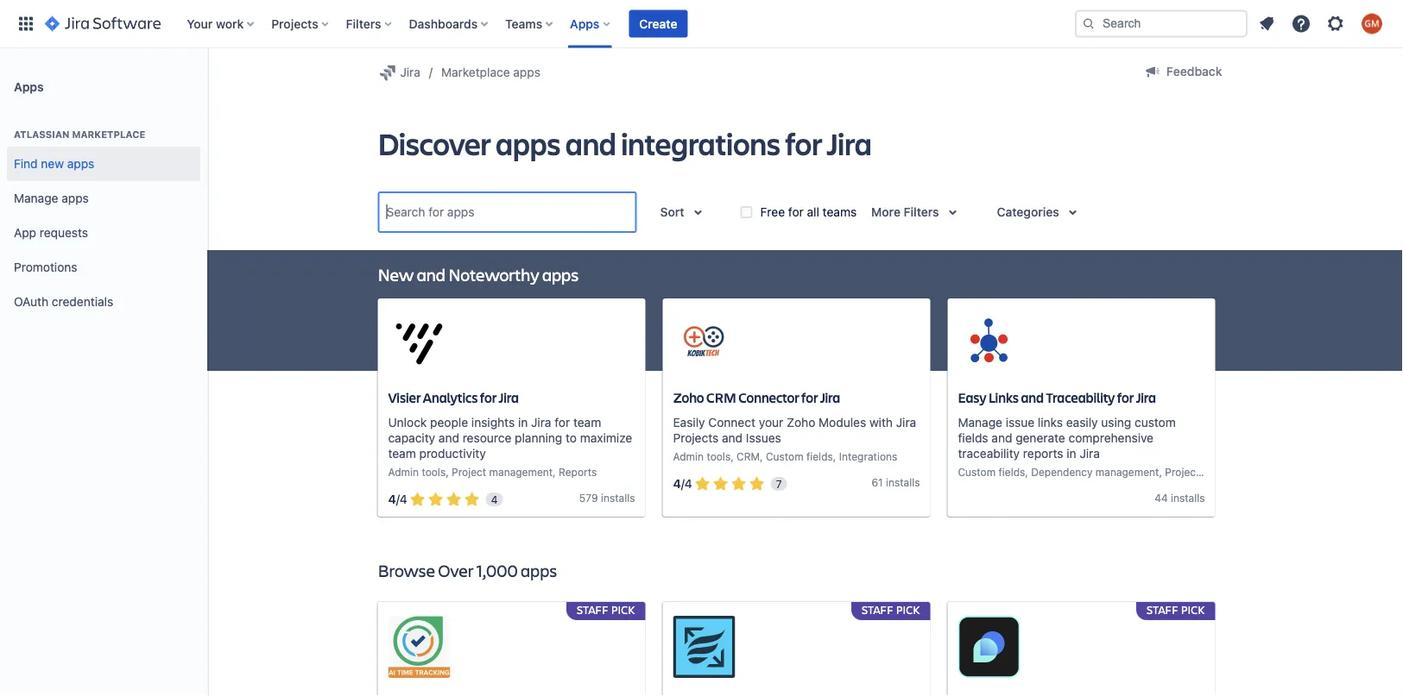 Task type: locate. For each thing, give the bounding box(es) containing it.
2 horizontal spatial staff pick
[[1147, 603, 1205, 618]]

custom down traceability
[[958, 467, 996, 479]]

jira down comprehensive
[[1080, 447, 1100, 461]]

3 pick from the left
[[1181, 603, 1205, 618]]

and
[[565, 123, 616, 164], [417, 263, 445, 286], [1021, 389, 1044, 407], [439, 431, 459, 445], [722, 431, 743, 445], [992, 431, 1012, 445]]

1 horizontal spatial admin
[[673, 451, 704, 463]]

projects inside easily connect your zoho modules with jira projects and issues admin tools , crm , custom fields , integrations
[[673, 431, 719, 445]]

s
[[915, 477, 920, 489], [630, 492, 635, 505], [1199, 492, 1205, 505]]

Search field
[[1075, 10, 1248, 38]]

4 / 4
[[673, 477, 692, 491], [388, 493, 407, 507]]

in inside manage issue links easily using custom fields and generate comprehensive traceability reports in jira custom fields , dependency management , project management
[[1067, 447, 1076, 461]]

teams button
[[500, 10, 560, 38]]

1 vertical spatial in
[[1067, 447, 1076, 461]]

1 vertical spatial apps
[[14, 79, 44, 93]]

1 horizontal spatial custom
[[958, 467, 996, 479]]

project down 'productivity'
[[452, 467, 486, 479]]

1 horizontal spatial management
[[1096, 467, 1159, 479]]

staff
[[577, 603, 608, 618], [862, 603, 893, 618], [1147, 603, 1178, 618]]

s right 44
[[1199, 492, 1205, 505]]

, left integrations
[[833, 451, 836, 463]]

help image
[[1291, 13, 1312, 34]]

4 / 4 down easily
[[673, 477, 692, 491]]

management up 44 install s
[[1203, 467, 1266, 479]]

apps up atlassian
[[14, 79, 44, 93]]

, down reports
[[1025, 467, 1028, 479]]

promotions
[[14, 260, 77, 275]]

1 horizontal spatial /
[[681, 477, 685, 491]]

0 vertical spatial 4 / 4
[[673, 477, 692, 491]]

4
[[673, 477, 681, 491], [685, 477, 692, 491], [388, 493, 396, 507], [400, 493, 407, 507], [491, 494, 498, 506]]

0 horizontal spatial s
[[630, 492, 635, 505]]

2 horizontal spatial fields
[[999, 467, 1025, 479]]

marketplace apps
[[441, 65, 540, 79]]

0 horizontal spatial /
[[396, 493, 400, 507]]

1 horizontal spatial pick
[[896, 603, 920, 618]]

1 staff from the left
[[577, 603, 608, 618]]

projects right work
[[271, 16, 318, 31]]

install right 579
[[601, 492, 630, 505]]

0 horizontal spatial marketplace
[[72, 129, 145, 140]]

s for zoho crm connector for jira
[[915, 477, 920, 489]]

1 vertical spatial marketplace
[[72, 129, 145, 140]]

0 vertical spatial tools
[[707, 451, 731, 463]]

2 project from the left
[[1165, 467, 1200, 479]]

1 horizontal spatial in
[[1067, 447, 1076, 461]]

banner
[[0, 0, 1403, 48]]

zoho
[[673, 389, 704, 407], [787, 416, 815, 430]]

discover
[[378, 123, 491, 164]]

for
[[785, 123, 822, 164], [788, 205, 804, 219], [480, 389, 497, 407], [801, 389, 818, 407], [1117, 389, 1134, 407], [555, 416, 570, 430]]

0 horizontal spatial manage
[[14, 191, 58, 206]]

free
[[760, 205, 785, 219]]

61 install s
[[872, 477, 920, 489]]

0 horizontal spatial 4 / 4
[[388, 493, 407, 507]]

1 horizontal spatial project
[[1165, 467, 1200, 479]]

0 vertical spatial zoho
[[673, 389, 704, 407]]

1 horizontal spatial zoho
[[787, 416, 815, 430]]

2 vertical spatial fields
[[999, 467, 1025, 479]]

1 vertical spatial admin
[[388, 467, 419, 479]]

pick
[[611, 603, 635, 618], [896, 603, 920, 618], [1181, 603, 1205, 618]]

1 vertical spatial tools
[[422, 467, 446, 479]]

filters up jira link
[[346, 16, 381, 31]]

jira up planning
[[531, 416, 551, 430]]

3 staff pick from the left
[[1147, 603, 1205, 618]]

1 vertical spatial manage
[[958, 416, 1002, 430]]

/ down easily
[[681, 477, 685, 491]]

fields up traceability
[[958, 431, 988, 445]]

apps right teams popup button on the left top
[[570, 16, 599, 31]]

1 vertical spatial custom
[[958, 467, 996, 479]]

and inside unlock people insights in jira for team capacity and resource planning to maximize team productivity admin tools , project management , reports
[[439, 431, 459, 445]]

0 vertical spatial filters
[[346, 16, 381, 31]]

crm up connect
[[706, 389, 736, 407]]

timesheets by tempo - jira time tracking image
[[388, 616, 450, 678]]

zoho up easily
[[673, 389, 704, 407]]

1 horizontal spatial install
[[886, 477, 915, 489]]

0 horizontal spatial filters
[[346, 16, 381, 31]]

for up insights
[[480, 389, 497, 407]]

project
[[452, 467, 486, 479], [1165, 467, 1200, 479]]

1 vertical spatial crm
[[737, 451, 760, 463]]

in up planning
[[518, 416, 528, 430]]

2 horizontal spatial management
[[1203, 467, 1266, 479]]

1 horizontal spatial manage
[[958, 416, 1002, 430]]

your profile and settings image
[[1362, 13, 1382, 34]]

promotions link
[[7, 250, 200, 285]]

discover apps and integrations for jira
[[378, 123, 872, 164]]

team down capacity
[[388, 447, 416, 461]]

easily connect your zoho modules with jira projects and issues admin tools , crm , custom fields , integrations
[[673, 416, 916, 463]]

1 horizontal spatial 4 / 4
[[673, 477, 692, 491]]

free for all teams
[[760, 205, 857, 219]]

manage for manage apps
[[14, 191, 58, 206]]

issues
[[746, 431, 781, 445]]

1 horizontal spatial filters
[[904, 205, 939, 219]]

, left reports
[[553, 467, 556, 479]]

filters
[[346, 16, 381, 31], [904, 205, 939, 219]]

project up 44 install s
[[1165, 467, 1200, 479]]

1 horizontal spatial marketplace
[[441, 65, 510, 79]]

jira software image
[[45, 13, 161, 34], [45, 13, 161, 34]]

0 vertical spatial projects
[[271, 16, 318, 31]]

1 horizontal spatial staff
[[862, 603, 893, 618]]

2 horizontal spatial install
[[1171, 492, 1199, 505]]

manage inside manage issue links easily using custom fields and generate comprehensive traceability reports in jira custom fields , dependency management , project management
[[958, 416, 1002, 430]]

0 vertical spatial manage
[[14, 191, 58, 206]]

custom up 7
[[766, 451, 803, 463]]

1 horizontal spatial projects
[[673, 431, 719, 445]]

appswitcher icon image
[[16, 13, 36, 34]]

jira up modules on the bottom of the page
[[820, 389, 840, 407]]

marketplace up find new apps link
[[72, 129, 145, 140]]

0 horizontal spatial management
[[489, 467, 553, 479]]

custom inside manage issue links easily using custom fields and generate comprehensive traceability reports in jira custom fields , dependency management , project management
[[958, 467, 996, 479]]

management
[[489, 467, 553, 479], [1096, 467, 1159, 479], [1203, 467, 1266, 479]]

manage
[[14, 191, 58, 206], [958, 416, 1002, 430]]

3 staff from the left
[[1147, 603, 1178, 618]]

0 horizontal spatial install
[[601, 492, 630, 505]]

0 horizontal spatial staff
[[577, 603, 608, 618]]

0 horizontal spatial fields
[[806, 451, 833, 463]]

management down comprehensive
[[1096, 467, 1159, 479]]

dependency
[[1031, 467, 1093, 479]]

apps right noteworthy
[[542, 263, 579, 286]]

filters button
[[341, 10, 399, 38]]

apps
[[513, 65, 540, 79], [496, 123, 560, 164], [67, 157, 94, 171], [62, 191, 89, 206], [542, 263, 579, 286], [521, 559, 557, 582]]

,
[[731, 451, 734, 463], [760, 451, 763, 463], [833, 451, 836, 463], [446, 467, 449, 479], [553, 467, 556, 479], [1025, 467, 1028, 479], [1159, 467, 1162, 479]]

banner containing your work
[[0, 0, 1403, 48]]

1 horizontal spatial fields
[[958, 431, 988, 445]]

1 project from the left
[[452, 467, 486, 479]]

browse
[[378, 559, 435, 582]]

jira misc workflow extensions (jmwe) image
[[958, 616, 1020, 678]]

1 vertical spatial /
[[396, 493, 400, 507]]

jira
[[400, 65, 420, 79], [827, 123, 872, 164], [499, 389, 519, 407], [820, 389, 840, 407], [1136, 389, 1156, 407], [531, 416, 551, 430], [896, 416, 916, 430], [1080, 447, 1100, 461]]

fields inside easily connect your zoho modules with jira projects and issues admin tools , crm , custom fields , integrations
[[806, 451, 833, 463]]

1 vertical spatial team
[[388, 447, 416, 461]]

find new apps
[[14, 157, 94, 171]]

0 horizontal spatial pick
[[611, 603, 635, 618]]

0 vertical spatial fields
[[958, 431, 988, 445]]

admin
[[673, 451, 704, 463], [388, 467, 419, 479]]

1 management from the left
[[489, 467, 553, 479]]

atlassian marketplace group
[[7, 111, 200, 325]]

projects inside dropdown button
[[271, 16, 318, 31]]

1 horizontal spatial apps
[[570, 16, 599, 31]]

0 vertical spatial apps
[[570, 16, 599, 31]]

fields down traceability
[[999, 467, 1025, 479]]

install right 61
[[886, 477, 915, 489]]

and inside easily connect your zoho modules with jira projects and issues admin tools , crm , custom fields , integrations
[[722, 431, 743, 445]]

0 horizontal spatial admin
[[388, 467, 419, 479]]

team
[[573, 416, 601, 430], [388, 447, 416, 461]]

4 / 4 for zoho
[[673, 477, 692, 491]]

context icon image
[[378, 62, 398, 83], [378, 62, 398, 83]]

projects button
[[266, 10, 336, 38]]

0 vertical spatial in
[[518, 416, 528, 430]]

0 vertical spatial crm
[[706, 389, 736, 407]]

management down planning
[[489, 467, 553, 479]]

Search for apps field
[[381, 197, 633, 228]]

0 horizontal spatial staff pick
[[577, 603, 635, 618]]

planning
[[515, 431, 562, 445]]

1 vertical spatial projects
[[673, 431, 719, 445]]

1 pick from the left
[[611, 603, 635, 618]]

custom
[[1135, 416, 1176, 430]]

0 vertical spatial /
[[681, 477, 685, 491]]

2 management from the left
[[1096, 467, 1159, 479]]

to
[[566, 431, 577, 445]]

visier
[[388, 389, 421, 407]]

jira inside easily connect your zoho modules with jira projects and issues admin tools , crm , custom fields , integrations
[[896, 416, 916, 430]]

tools down 'productivity'
[[422, 467, 446, 479]]

2 horizontal spatial staff
[[1147, 603, 1178, 618]]

apps down teams popup button on the left top
[[513, 65, 540, 79]]

0 vertical spatial custom
[[766, 451, 803, 463]]

0 horizontal spatial in
[[518, 416, 528, 430]]

jira right with
[[896, 416, 916, 430]]

crm
[[706, 389, 736, 407], [737, 451, 760, 463]]

traceability
[[958, 447, 1020, 461]]

1 vertical spatial zoho
[[787, 416, 815, 430]]

manage inside the "atlassian marketplace" group
[[14, 191, 58, 206]]

0 horizontal spatial team
[[388, 447, 416, 461]]

in
[[518, 416, 528, 430], [1067, 447, 1076, 461]]

2 staff pick from the left
[[862, 603, 920, 618]]

/ down capacity
[[396, 493, 400, 507]]

staff pick for timesheets by tempo - jira time tracking 'image'
[[577, 603, 635, 618]]

apps right new
[[67, 157, 94, 171]]

team up to
[[573, 416, 601, 430]]

0 horizontal spatial tools
[[422, 467, 446, 479]]

zoho inside easily connect your zoho modules with jira projects and issues admin tools , crm , custom fields , integrations
[[787, 416, 815, 430]]

jira up custom
[[1136, 389, 1156, 407]]

atlassian
[[14, 129, 70, 140]]

1 vertical spatial fields
[[806, 451, 833, 463]]

admin down easily
[[673, 451, 704, 463]]

projects down easily
[[673, 431, 719, 445]]

easily
[[1066, 416, 1098, 430]]

marketplace down dashboards dropdown button on the top left
[[441, 65, 510, 79]]

1 horizontal spatial crm
[[737, 451, 760, 463]]

custom
[[766, 451, 803, 463], [958, 467, 996, 479]]

, down 'productivity'
[[446, 467, 449, 479]]

for up to
[[555, 416, 570, 430]]

0 vertical spatial admin
[[673, 451, 704, 463]]

sidebar navigation image
[[188, 69, 226, 104]]

1 horizontal spatial staff pick
[[862, 603, 920, 618]]

resource
[[463, 431, 511, 445]]

jira down dashboards
[[400, 65, 420, 79]]

install right 44
[[1171, 492, 1199, 505]]

tools
[[707, 451, 731, 463], [422, 467, 446, 479]]

manage down find
[[14, 191, 58, 206]]

teams
[[505, 16, 542, 31]]

/ for zoho crm connector for jira
[[681, 477, 685, 491]]

reports
[[559, 467, 597, 479]]

tools down connect
[[707, 451, 731, 463]]

fields down modules on the bottom of the page
[[806, 451, 833, 463]]

apps button
[[565, 10, 617, 38]]

connector
[[738, 389, 799, 407]]

manage apps link
[[7, 181, 200, 216]]

filters right more
[[904, 205, 939, 219]]

marketplace inside group
[[72, 129, 145, 140]]

manage down easy
[[958, 416, 1002, 430]]

1 vertical spatial 4 / 4
[[388, 493, 407, 507]]

staff pick for jira misc workflow extensions (jmwe) image
[[1147, 603, 1205, 618]]

jira up teams
[[827, 123, 872, 164]]

zoho right your
[[787, 416, 815, 430]]

marketplace
[[441, 65, 510, 79], [72, 129, 145, 140]]

0 vertical spatial team
[[573, 416, 601, 430]]

0 horizontal spatial projects
[[271, 16, 318, 31]]

for left all
[[788, 205, 804, 219]]

3 management from the left
[[1203, 467, 1266, 479]]

s right 579
[[630, 492, 635, 505]]

install for zoho crm connector for jira
[[886, 477, 915, 489]]

work
[[216, 16, 244, 31]]

for inside unlock people insights in jira for team capacity and resource planning to maximize team productivity admin tools , project management , reports
[[555, 416, 570, 430]]

teams
[[823, 205, 857, 219]]

579
[[579, 492, 598, 505]]

1 horizontal spatial s
[[915, 477, 920, 489]]

, down issues
[[760, 451, 763, 463]]

1 staff pick from the left
[[577, 603, 635, 618]]

crm down issues
[[737, 451, 760, 463]]

/
[[681, 477, 685, 491], [396, 493, 400, 507]]

s right 61
[[915, 477, 920, 489]]

admin down capacity
[[388, 467, 419, 479]]

sort
[[660, 205, 684, 219]]

4 / 4 down capacity
[[388, 493, 407, 507]]

2 horizontal spatial pick
[[1181, 603, 1205, 618]]

44 install s
[[1155, 492, 1205, 505]]

0 horizontal spatial custom
[[766, 451, 803, 463]]

0 horizontal spatial apps
[[14, 79, 44, 93]]

0 horizontal spatial zoho
[[673, 389, 704, 407]]

0 horizontal spatial project
[[452, 467, 486, 479]]

1 horizontal spatial tools
[[707, 451, 731, 463]]

install
[[886, 477, 915, 489], [601, 492, 630, 505], [1171, 492, 1199, 505]]

apps
[[570, 16, 599, 31], [14, 79, 44, 93]]

in up dependency
[[1067, 447, 1076, 461]]

app requests link
[[7, 216, 200, 250]]



Task type: vqa. For each thing, say whether or not it's contained in the screenshot.
STAFF PICK for JIRA MISC WORKFLOW EXTENSIONS (JMWE) image
yes



Task type: describe. For each thing, give the bounding box(es) containing it.
2 pick from the left
[[896, 603, 920, 618]]

reports
[[1023, 447, 1063, 461]]

your work
[[187, 16, 244, 31]]

61
[[872, 477, 883, 489]]

apps right 1,000
[[521, 559, 557, 582]]

44
[[1155, 492, 1168, 505]]

settings image
[[1325, 13, 1346, 34]]

your work button
[[182, 10, 261, 38]]

s for visier analytics for jira
[[630, 492, 635, 505]]

pick for jira misc workflow extensions (jmwe) image
[[1181, 603, 1205, 618]]

more filters
[[871, 205, 939, 219]]

oauth credentials
[[14, 295, 113, 309]]

oauth credentials link
[[7, 285, 200, 319]]

maximize
[[580, 431, 632, 445]]

, down connect
[[731, 451, 734, 463]]

2 horizontal spatial s
[[1199, 492, 1205, 505]]

dashboards
[[409, 16, 478, 31]]

people
[[430, 416, 468, 430]]

0 horizontal spatial crm
[[706, 389, 736, 407]]

manage for manage issue links easily using custom fields and generate comprehensive traceability reports in jira custom fields , dependency management , project management
[[958, 416, 1002, 430]]

project inside unlock people insights in jira for team capacity and resource planning to maximize team productivity admin tools , project management , reports
[[452, 467, 486, 479]]

579 install s
[[579, 492, 635, 505]]

modules
[[819, 416, 866, 430]]

analytics
[[423, 389, 478, 407]]

app
[[14, 226, 36, 240]]

zoho crm connector for jira image
[[673, 313, 735, 375]]

for up free for all teams
[[785, 123, 822, 164]]

admin inside unlock people insights in jira for team capacity and resource planning to maximize team productivity admin tools , project management , reports
[[388, 467, 419, 479]]

create
[[639, 16, 677, 31]]

zoho crm connector for jira
[[673, 389, 840, 407]]

integrations
[[839, 451, 897, 463]]

7
[[776, 478, 782, 490]]

easy links and traceability for jira
[[958, 389, 1156, 407]]

tools inside unlock people insights in jira for team capacity and resource planning to maximize team productivity admin tools , project management , reports
[[422, 467, 446, 479]]

noteworthy
[[448, 263, 539, 286]]

integrations
[[621, 123, 780, 164]]

feedback
[[1166, 64, 1222, 79]]

in inside unlock people insights in jira for team capacity and resource planning to maximize team productivity admin tools , project management , reports
[[518, 416, 528, 430]]

traceability
[[1046, 389, 1115, 407]]

/ for visier analytics for jira
[[396, 493, 400, 507]]

comprehensive
[[1068, 431, 1154, 445]]

new and noteworthy apps
[[378, 263, 579, 286]]

your
[[759, 416, 783, 430]]

using
[[1101, 416, 1131, 430]]

all
[[807, 205, 819, 219]]

with
[[869, 416, 893, 430]]

primary element
[[10, 0, 1075, 48]]

pick for timesheets by tempo - jira time tracking 'image'
[[611, 603, 635, 618]]

apps up requests
[[62, 191, 89, 206]]

capacity
[[388, 431, 435, 445]]

easy
[[958, 389, 986, 407]]

staff for jira misc workflow extensions (jmwe) image
[[1147, 603, 1178, 618]]

1,000
[[476, 559, 518, 582]]

crm inside easily connect your zoho modules with jira projects and issues admin tools , crm , custom fields , integrations
[[737, 451, 760, 463]]

search image
[[1082, 17, 1096, 31]]

notifications image
[[1256, 13, 1277, 34]]

dashboards button
[[404, 10, 495, 38]]

create button
[[629, 10, 688, 38]]

generate
[[1016, 431, 1065, 445]]

connect
[[708, 416, 755, 430]]

management inside unlock people insights in jira for team capacity and resource planning to maximize team productivity admin tools , project management , reports
[[489, 467, 553, 479]]

and inside manage issue links easily using custom fields and generate comprehensive traceability reports in jira custom fields , dependency management , project management
[[992, 431, 1012, 445]]

for up using
[[1117, 389, 1134, 407]]

browse over 1,000 apps
[[378, 559, 557, 582]]

apps inside dropdown button
[[570, 16, 599, 31]]

new
[[378, 263, 414, 286]]

feedback button
[[1132, 58, 1233, 85]]

more
[[871, 205, 900, 219]]

links
[[989, 389, 1019, 407]]

0 vertical spatial marketplace
[[441, 65, 510, 79]]

categories
[[997, 205, 1059, 219]]

jira inside manage issue links easily using custom fields and generate comprehensive traceability reports in jira custom fields , dependency management , project management
[[1080, 447, 1100, 461]]

unlock people insights in jira for team capacity and resource planning to maximize team productivity admin tools , project management , reports
[[388, 416, 632, 479]]

1 horizontal spatial team
[[573, 416, 601, 430]]

oauth
[[14, 295, 48, 309]]

new
[[41, 157, 64, 171]]

unlock
[[388, 416, 427, 430]]

insights
[[471, 416, 515, 430]]

visier analytics for jira image
[[388, 313, 450, 375]]

admin inside easily connect your zoho modules with jira projects and issues admin tools , crm , custom fields , integrations
[[673, 451, 704, 463]]

4 / 4 for visier
[[388, 493, 407, 507]]

issue
[[1006, 416, 1035, 430]]

manage issue links easily using custom fields and generate comprehensive traceability reports in jira custom fields , dependency management , project management
[[958, 416, 1266, 479]]

install for visier analytics for jira
[[601, 492, 630, 505]]

project inside manage issue links easily using custom fields and generate comprehensive traceability reports in jira custom fields , dependency management , project management
[[1165, 467, 1200, 479]]

1 vertical spatial filters
[[904, 205, 939, 219]]

2 staff from the left
[[862, 603, 893, 618]]

manage apps
[[14, 191, 89, 206]]

find
[[14, 157, 38, 171]]

custom inside easily connect your zoho modules with jira projects and issues admin tools , crm , custom fields , integrations
[[766, 451, 803, 463]]

atlassian marketplace
[[14, 129, 145, 140]]

, up 44
[[1159, 467, 1162, 479]]

tools inside easily connect your zoho modules with jira projects and issues admin tools , crm , custom fields , integrations
[[707, 451, 731, 463]]

requests
[[40, 226, 88, 240]]

your
[[187, 16, 213, 31]]

jira link
[[378, 62, 420, 83]]

filters inside popup button
[[346, 16, 381, 31]]

marketplace apps link
[[441, 62, 540, 83]]

staff for timesheets by tempo - jira time tracking 'image'
[[577, 603, 608, 618]]

apps up search for apps field
[[496, 123, 560, 164]]

for right connector
[[801, 389, 818, 407]]

jira inside unlock people insights in jira for team capacity and resource planning to maximize team productivity admin tools , project management , reports
[[531, 416, 551, 430]]

visier analytics for jira
[[388, 389, 519, 407]]

jira up insights
[[499, 389, 519, 407]]

find new apps link
[[7, 147, 200, 181]]

credentials
[[52, 295, 113, 309]]

easily
[[673, 416, 705, 430]]

over
[[438, 559, 474, 582]]

links
[[1038, 416, 1063, 430]]

productivity
[[419, 447, 486, 461]]

easy links and traceability for jira image
[[958, 313, 1020, 375]]

zephyr scale - test management for jira image
[[673, 616, 735, 678]]

app requests
[[14, 226, 88, 240]]



